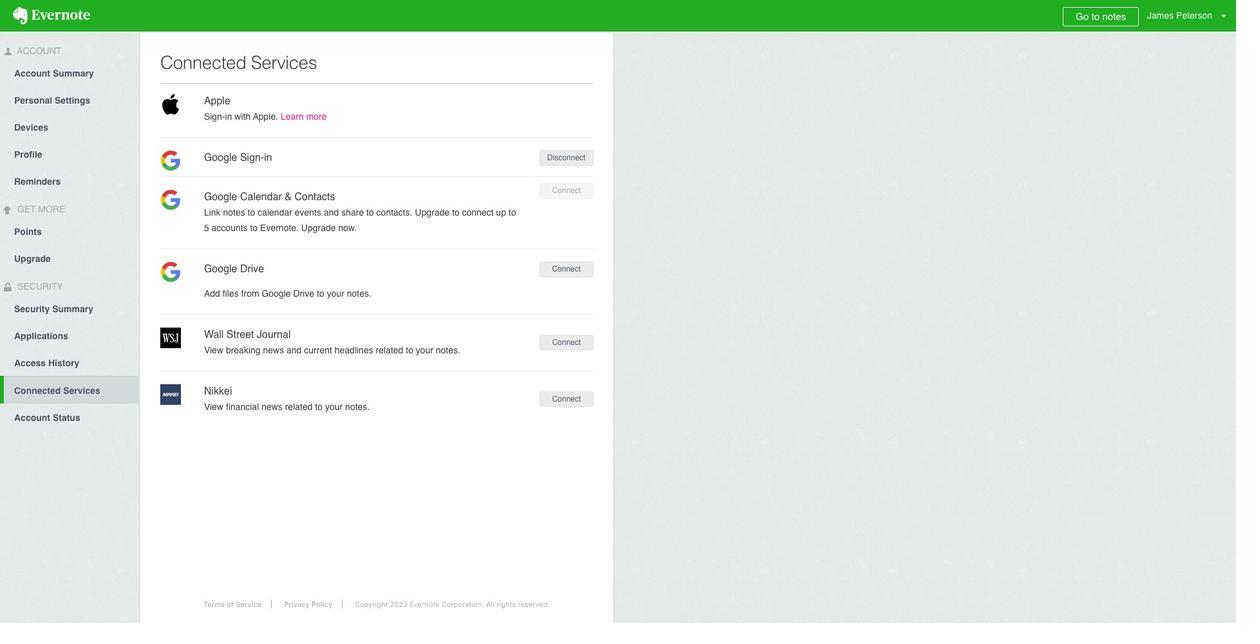 Task type: vqa. For each thing, say whether or not it's contained in the screenshot.
copyright 2023 evernote corporation. all rights reserved.
yes



Task type: locate. For each thing, give the bounding box(es) containing it.
0 horizontal spatial in
[[225, 111, 232, 122]]

summary up applications link
[[52, 304, 93, 314]]

0 vertical spatial related
[[376, 345, 403, 355]]

to left connect
[[452, 207, 460, 218]]

to inside nikkei view financial news related to your notes.
[[315, 402, 323, 412]]

in left with
[[225, 111, 232, 122]]

connected down the access
[[14, 386, 61, 396]]

0 vertical spatial connected
[[160, 52, 246, 73]]

services up apple sign-in with apple. learn more
[[251, 52, 317, 73]]

notes. inside nikkei view financial news related to your notes.
[[345, 402, 370, 412]]

more
[[306, 111, 327, 122]]

1 vertical spatial services
[[63, 386, 100, 396]]

related right financial
[[285, 402, 313, 412]]

1 vertical spatial connected
[[14, 386, 61, 396]]

to right the headlines
[[406, 345, 413, 355]]

notes
[[1103, 11, 1127, 22], [223, 207, 245, 218]]

0 vertical spatial upgrade
[[415, 207, 450, 218]]

2 view from the top
[[204, 402, 223, 412]]

1 vertical spatial notes
[[223, 207, 245, 218]]

personal
[[14, 95, 52, 106]]

terms of service
[[204, 600, 262, 609]]

sign- up calendar
[[240, 152, 264, 164]]

2 horizontal spatial upgrade
[[415, 207, 450, 218]]

0 vertical spatial security
[[15, 281, 63, 292]]

1 horizontal spatial notes
[[1103, 11, 1127, 22]]

connected services down the history
[[14, 386, 100, 396]]

account for account status
[[14, 413, 50, 423]]

0 vertical spatial view
[[204, 345, 223, 355]]

to up wall street journal view breaking news and current headlines related to your notes.
[[317, 288, 324, 299]]

2 vertical spatial account
[[14, 413, 50, 423]]

current
[[304, 345, 332, 355]]

&
[[285, 191, 292, 203]]

google down with
[[204, 152, 237, 164]]

in inside apple sign-in with apple. learn more
[[225, 111, 232, 122]]

get
[[17, 204, 36, 214]]

1 horizontal spatial upgrade
[[301, 223, 336, 233]]

policy
[[312, 600, 332, 609]]

access
[[14, 358, 46, 368]]

sign- down 'apple'
[[204, 111, 225, 122]]

1 vertical spatial notes.
[[436, 345, 460, 355]]

0 horizontal spatial upgrade
[[14, 254, 51, 264]]

security up security summary
[[15, 281, 63, 292]]

1 vertical spatial news
[[262, 402, 283, 412]]

points
[[14, 227, 42, 237]]

google
[[204, 152, 237, 164], [204, 191, 237, 203], [204, 263, 237, 275], [262, 288, 291, 299]]

security
[[15, 281, 63, 292], [14, 304, 50, 314]]

contacts.
[[376, 207, 413, 218]]

1 vertical spatial view
[[204, 402, 223, 412]]

1 vertical spatial security
[[14, 304, 50, 314]]

james peterson link
[[1144, 0, 1236, 32]]

privacy policy
[[284, 600, 332, 609]]

0 horizontal spatial and
[[287, 345, 302, 355]]

news down journal
[[263, 345, 284, 355]]

service
[[236, 600, 262, 609]]

apple
[[204, 95, 230, 107]]

1 horizontal spatial in
[[264, 152, 272, 164]]

in for apple sign-in with apple. learn more
[[225, 111, 232, 122]]

add
[[204, 288, 220, 299]]

0 horizontal spatial related
[[285, 402, 313, 412]]

apple sign-in with apple. learn more
[[204, 95, 327, 122]]

0 horizontal spatial services
[[63, 386, 100, 396]]

account status
[[14, 413, 80, 423]]

upgrade right the contacts.
[[415, 207, 450, 218]]

and left 'share'
[[324, 207, 339, 218]]

related inside wall street journal view breaking news and current headlines related to your notes.
[[376, 345, 403, 355]]

summary
[[53, 68, 94, 79], [52, 304, 93, 314]]

account status link
[[0, 404, 139, 431]]

sign- inside apple sign-in with apple. learn more
[[204, 111, 225, 122]]

0 vertical spatial notes.
[[347, 288, 372, 299]]

1 view from the top
[[204, 345, 223, 355]]

james peterson
[[1147, 10, 1213, 21]]

evernote.
[[260, 223, 299, 233]]

profile
[[14, 149, 42, 160]]

files
[[223, 288, 239, 299]]

to down calendar
[[248, 207, 255, 218]]

account up personal
[[14, 68, 50, 79]]

and inside wall street journal view breaking news and current headlines related to your notes.
[[287, 345, 302, 355]]

1 vertical spatial sign-
[[240, 152, 264, 164]]

services up account status link
[[63, 386, 100, 396]]

and left current
[[287, 345, 302, 355]]

connected
[[160, 52, 246, 73], [14, 386, 61, 396]]

your inside nikkei view financial news related to your notes.
[[325, 402, 343, 412]]

None submit
[[539, 150, 594, 166], [540, 183, 594, 199], [539, 262, 594, 277], [540, 335, 594, 351], [540, 391, 594, 407], [539, 150, 594, 166], [540, 183, 594, 199], [539, 262, 594, 277], [540, 335, 594, 351], [540, 391, 594, 407]]

terms
[[204, 600, 225, 609]]

street
[[227, 329, 254, 341]]

account
[[15, 46, 61, 56], [14, 68, 50, 79], [14, 413, 50, 423]]

google inside google calendar & contacts link notes to calendar events and share to contacts. upgrade to connect up to 5 accounts to evernote. upgrade now.
[[204, 191, 237, 203]]

1 vertical spatial in
[[264, 152, 272, 164]]

view down the wall in the bottom left of the page
[[204, 345, 223, 355]]

calendar
[[240, 191, 282, 203]]

get more
[[15, 204, 65, 214]]

notes right the go
[[1103, 11, 1127, 22]]

sign-
[[204, 111, 225, 122], [240, 152, 264, 164]]

to inside wall street journal view breaking news and current headlines related to your notes.
[[406, 345, 413, 355]]

1 vertical spatial your
[[416, 345, 433, 355]]

google drive
[[204, 263, 264, 275]]

0 horizontal spatial notes
[[223, 207, 245, 218]]

view down nikkei on the bottom left of page
[[204, 402, 223, 412]]

upgrade
[[415, 207, 450, 218], [301, 223, 336, 233], [14, 254, 51, 264]]

0 horizontal spatial sign-
[[204, 111, 225, 122]]

0 vertical spatial connected services
[[160, 52, 317, 73]]

1 vertical spatial summary
[[52, 304, 93, 314]]

personal settings link
[[0, 86, 139, 113]]

2 vertical spatial your
[[325, 402, 343, 412]]

james
[[1147, 10, 1174, 21]]

notes up accounts
[[223, 207, 245, 218]]

related
[[376, 345, 403, 355], [285, 402, 313, 412]]

google up link
[[204, 191, 237, 203]]

account left status
[[14, 413, 50, 423]]

1 summary from the top
[[53, 68, 94, 79]]

related right the headlines
[[376, 345, 403, 355]]

wall
[[204, 329, 224, 341]]

news right financial
[[262, 402, 283, 412]]

1 vertical spatial and
[[287, 345, 302, 355]]

connected services up 'apple'
[[160, 52, 317, 73]]

upgrade down the events
[[301, 223, 336, 233]]

1 horizontal spatial related
[[376, 345, 403, 355]]

0 vertical spatial your
[[327, 288, 344, 299]]

1 horizontal spatial connected
[[160, 52, 246, 73]]

drive
[[240, 263, 264, 275], [293, 288, 314, 299]]

0 vertical spatial in
[[225, 111, 232, 122]]

drive up "from"
[[240, 263, 264, 275]]

1 horizontal spatial services
[[251, 52, 317, 73]]

services
[[251, 52, 317, 73], [63, 386, 100, 396]]

evernote image
[[0, 7, 103, 24]]

reminders
[[14, 176, 61, 187]]

news
[[263, 345, 284, 355], [262, 402, 283, 412]]

security up applications
[[14, 304, 50, 314]]

connected up 'apple'
[[160, 52, 246, 73]]

1 horizontal spatial and
[[324, 207, 339, 218]]

2 vertical spatial notes.
[[345, 402, 370, 412]]

in up calendar
[[264, 152, 272, 164]]

points link
[[0, 218, 139, 245]]

2 summary from the top
[[52, 304, 93, 314]]

account up account summary
[[15, 46, 61, 56]]

0 vertical spatial news
[[263, 345, 284, 355]]

1 vertical spatial drive
[[293, 288, 314, 299]]

notes. for add
[[347, 288, 372, 299]]

0 vertical spatial account
[[15, 46, 61, 56]]

0 vertical spatial drive
[[240, 263, 264, 275]]

to right 'share'
[[366, 207, 374, 218]]

notes.
[[347, 288, 372, 299], [436, 345, 460, 355], [345, 402, 370, 412]]

0 horizontal spatial drive
[[240, 263, 264, 275]]

1 horizontal spatial sign-
[[240, 152, 264, 164]]

and
[[324, 207, 339, 218], [287, 345, 302, 355]]

upgrade inside upgrade link
[[14, 254, 51, 264]]

news inside nikkei view financial news related to your notes.
[[262, 402, 283, 412]]

upgrade down points
[[14, 254, 51, 264]]

related inside nikkei view financial news related to your notes.
[[285, 402, 313, 412]]

from
[[241, 288, 259, 299]]

to
[[1092, 11, 1100, 22], [248, 207, 255, 218], [366, 207, 374, 218], [452, 207, 460, 218], [509, 207, 516, 218], [250, 223, 258, 233], [317, 288, 324, 299], [406, 345, 413, 355], [315, 402, 323, 412]]

connected services link
[[4, 376, 139, 404]]

view inside wall street journal view breaking news and current headlines related to your notes.
[[204, 345, 223, 355]]

2 vertical spatial upgrade
[[14, 254, 51, 264]]

0 horizontal spatial connected services
[[14, 386, 100, 396]]

1 vertical spatial account
[[14, 68, 50, 79]]

0 vertical spatial summary
[[53, 68, 94, 79]]

0 vertical spatial services
[[251, 52, 317, 73]]

1 horizontal spatial connected services
[[160, 52, 317, 73]]

evernote
[[410, 600, 440, 609]]

go to notes link
[[1063, 7, 1139, 26]]

summary up personal settings link
[[53, 68, 94, 79]]

nikkei
[[204, 386, 232, 397]]

google up add
[[204, 263, 237, 275]]

security for security
[[15, 281, 63, 292]]

1 vertical spatial related
[[285, 402, 313, 412]]

to down current
[[315, 402, 323, 412]]

0 vertical spatial and
[[324, 207, 339, 218]]

0 vertical spatial sign-
[[204, 111, 225, 122]]

your
[[327, 288, 344, 299], [416, 345, 433, 355], [325, 402, 343, 412]]

drive right "from"
[[293, 288, 314, 299]]



Task type: describe. For each thing, give the bounding box(es) containing it.
sign- for google
[[240, 152, 264, 164]]

your inside wall street journal view breaking news and current headlines related to your notes.
[[416, 345, 433, 355]]

0 horizontal spatial connected
[[14, 386, 61, 396]]

of
[[227, 600, 234, 609]]

profile link
[[0, 140, 139, 167]]

breaking
[[226, 345, 261, 355]]

reminders link
[[0, 167, 139, 194]]

to right the go
[[1092, 11, 1100, 22]]

1 horizontal spatial drive
[[293, 288, 314, 299]]

access history link
[[0, 349, 139, 376]]

upgrade link
[[0, 245, 139, 272]]

personal settings
[[14, 95, 90, 106]]

contacts
[[295, 191, 335, 203]]

apple.
[[253, 111, 278, 122]]

all
[[486, 600, 495, 609]]

summary for security
[[52, 304, 93, 314]]

and inside google calendar & contacts link notes to calendar events and share to contacts. upgrade to connect up to 5 accounts to evernote. upgrade now.
[[324, 207, 339, 218]]

google for google drive
[[204, 263, 237, 275]]

account summary link
[[0, 59, 139, 86]]

google calendar & contacts link notes to calendar events and share to contacts. upgrade to connect up to 5 accounts to evernote. upgrade now.
[[204, 191, 516, 233]]

financial
[[226, 402, 259, 412]]

google sign-in
[[204, 152, 272, 164]]

google right "from"
[[262, 288, 291, 299]]

account summary
[[14, 68, 94, 79]]

reserved.
[[518, 600, 550, 609]]

link
[[204, 207, 221, 218]]

journal
[[257, 329, 291, 341]]

more
[[38, 204, 65, 214]]

with
[[235, 111, 251, 122]]

settings
[[55, 95, 90, 106]]

privacy
[[284, 600, 310, 609]]

status
[[53, 413, 80, 423]]

rights
[[497, 600, 516, 609]]

security summary link
[[0, 295, 139, 322]]

wall street journal view breaking news and current headlines related to your notes.
[[204, 329, 460, 355]]

to right up
[[509, 207, 516, 218]]

sign- for apple
[[204, 111, 225, 122]]

in for google sign-in
[[264, 152, 272, 164]]

notes. for nikkei
[[345, 402, 370, 412]]

share
[[341, 207, 364, 218]]

news inside wall street journal view breaking news and current headlines related to your notes.
[[263, 345, 284, 355]]

up
[[496, 207, 506, 218]]

history
[[48, 358, 79, 368]]

summary for account
[[53, 68, 94, 79]]

add files from google drive to your notes.
[[204, 288, 372, 299]]

terms of service link
[[194, 600, 272, 609]]

google for google calendar & contacts link notes to calendar events and share to contacts. upgrade to connect up to 5 accounts to evernote. upgrade now.
[[204, 191, 237, 203]]

your for nikkei
[[325, 402, 343, 412]]

go to notes
[[1076, 11, 1127, 22]]

privacy policy link
[[275, 600, 343, 609]]

your for add
[[327, 288, 344, 299]]

security summary
[[14, 304, 93, 314]]

copyright 2023 evernote corporation. all rights reserved.
[[355, 600, 550, 609]]

calendar
[[258, 207, 292, 218]]

devices
[[14, 122, 48, 133]]

learn more link
[[281, 111, 327, 122]]

access history
[[14, 358, 79, 368]]

learn
[[281, 111, 304, 122]]

devices link
[[0, 113, 139, 140]]

now.
[[338, 223, 357, 233]]

account for account
[[15, 46, 61, 56]]

5
[[204, 223, 209, 233]]

security for security summary
[[14, 304, 50, 314]]

1 vertical spatial upgrade
[[301, 223, 336, 233]]

nikkei view financial news related to your notes.
[[204, 386, 370, 412]]

view inside nikkei view financial news related to your notes.
[[204, 402, 223, 412]]

headlines
[[335, 345, 373, 355]]

notes. inside wall street journal view breaking news and current headlines related to your notes.
[[436, 345, 460, 355]]

google for google sign-in
[[204, 152, 237, 164]]

account for account summary
[[14, 68, 50, 79]]

corporation.
[[442, 600, 484, 609]]

connect
[[462, 207, 494, 218]]

evernote link
[[0, 0, 103, 32]]

2023
[[390, 600, 408, 609]]

to right accounts
[[250, 223, 258, 233]]

copyright
[[355, 600, 388, 609]]

events
[[295, 207, 321, 218]]

1 vertical spatial connected services
[[14, 386, 100, 396]]

0 vertical spatial notes
[[1103, 11, 1127, 22]]

notes inside google calendar & contacts link notes to calendar events and share to contacts. upgrade to connect up to 5 accounts to evernote. upgrade now.
[[223, 207, 245, 218]]

accounts
[[212, 223, 248, 233]]

applications link
[[0, 322, 139, 349]]

go
[[1076, 11, 1089, 22]]

applications
[[14, 331, 68, 341]]

peterson
[[1177, 10, 1213, 21]]



